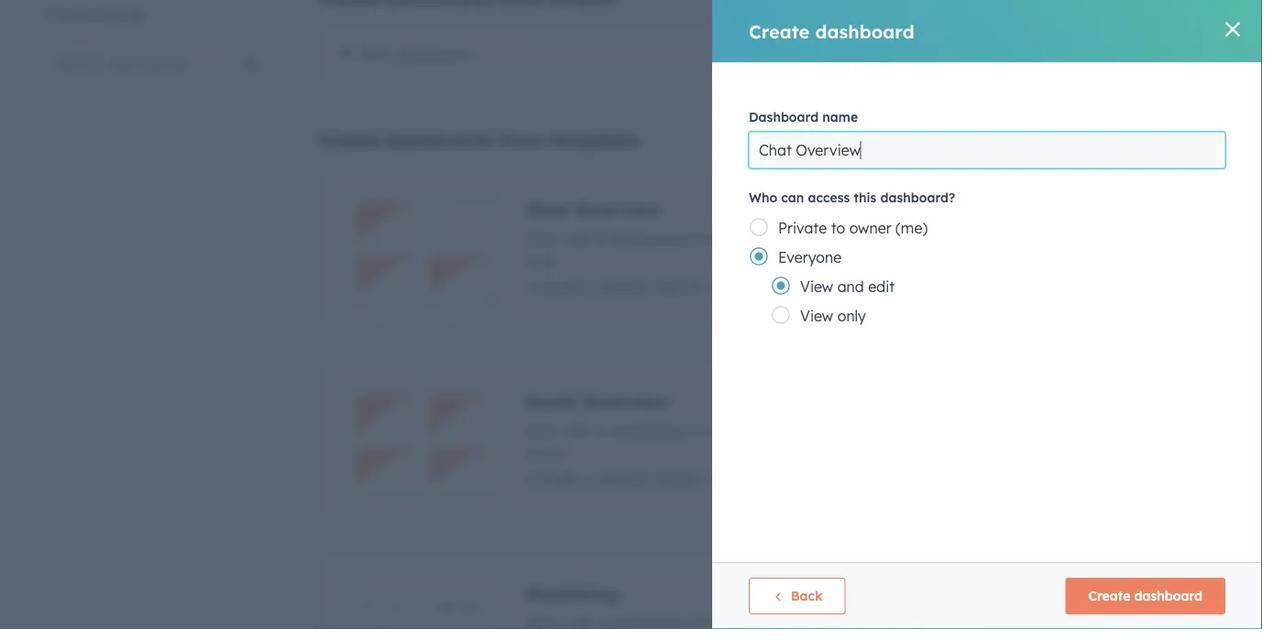 Task type: vqa. For each thing, say whether or not it's contained in the screenshot.
topmost the
yes



Task type: describe. For each thing, give the bounding box(es) containing it.
everyone
[[778, 248, 842, 267]]

new
[[360, 45, 391, 63]]

receives for chat overview
[[1062, 230, 1118, 248]]

can
[[781, 190, 804, 206]]

the for email overview
[[846, 422, 868, 440]]

reports inside email overview start with a dashboard of 6 reports that show the kind of requests your team receives over email.
[[720, 422, 770, 440]]

marketing
[[525, 583, 619, 606]]

to
[[831, 219, 845, 237]]

private to owner (me)
[[778, 219, 928, 237]]

Search search field
[[44, 45, 273, 82]]

1 horizontal spatial create
[[749, 20, 810, 43]]

team for email overview
[[1022, 422, 1058, 440]]

this
[[854, 190, 877, 206]]

chat
[[525, 198, 568, 220]]

dashboard
[[749, 109, 819, 125]]

1-14 of 14 results
[[44, 7, 145, 23]]

with for email
[[564, 422, 593, 440]]

dashboard?
[[880, 190, 955, 206]]

includes 6 default reports for email
[[525, 470, 704, 488]]

default for chat overview
[[601, 277, 650, 296]]

email.
[[525, 444, 566, 462]]

over for email overview
[[1123, 422, 1153, 440]]

from
[[499, 128, 543, 151]]

dashboard inside the chat overview start with a dashboard of 6 reports that show the kind of requests your team receives over chat.
[[610, 230, 685, 248]]

view for view and edit
[[800, 278, 833, 296]]

back
[[791, 589, 823, 605]]

show for chat overview
[[807, 230, 842, 248]]

6 inside email overview start with a dashboard of 6 reports that show the kind of requests your team receives over email.
[[708, 422, 716, 440]]

requests for chat overview
[[924, 230, 983, 248]]

kind for chat overview
[[873, 230, 902, 248]]

6 inside the chat overview start with a dashboard of 6 reports that show the kind of requests your team receives over chat.
[[708, 230, 716, 248]]

overview for chat overview
[[574, 198, 661, 220]]

receives for email overview
[[1062, 422, 1118, 440]]

results
[[106, 7, 145, 23]]

private
[[778, 219, 827, 237]]

email
[[525, 390, 577, 413]]

templates
[[549, 128, 640, 151]]

show for email overview
[[807, 422, 842, 440]]

a for chat
[[597, 230, 606, 248]]

create dashboard inside button
[[1089, 589, 1203, 605]]

with for chat
[[564, 230, 593, 248]]

start for chat
[[525, 230, 560, 248]]

kind for email overview
[[873, 422, 902, 440]]

1 vertical spatial create
[[319, 128, 380, 151]]

create dashboards from templates
[[319, 128, 640, 151]]

dashboard name
[[749, 109, 858, 125]]

Marketing checkbox
[[319, 551, 1178, 630]]

team for chat overview
[[1022, 230, 1058, 248]]

New dashboard checkbox
[[319, 24, 1178, 84]]

edit
[[868, 278, 895, 296]]



Task type: locate. For each thing, give the bounding box(es) containing it.
1 start from the top
[[525, 230, 560, 248]]

2 default from the top
[[601, 470, 650, 488]]

6
[[708, 230, 716, 248], [588, 277, 597, 296], [708, 422, 716, 440], [588, 470, 597, 488]]

1 kind from the top
[[873, 230, 902, 248]]

that
[[774, 230, 803, 248], [774, 422, 803, 440]]

start inside the chat overview start with a dashboard of 6 reports that show the kind of requests your team receives over chat.
[[525, 230, 560, 248]]

2 includes 6 default reports from the top
[[525, 470, 704, 488]]

0 horizontal spatial create dashboard
[[749, 20, 915, 43]]

that for email overview
[[774, 422, 803, 440]]

receives
[[1062, 230, 1118, 248], [1062, 422, 1118, 440]]

1 the from the top
[[846, 230, 868, 248]]

overview inside the chat overview start with a dashboard of 6 reports that show the kind of requests your team receives over chat.
[[574, 198, 661, 220]]

includes down "email."
[[525, 470, 584, 488]]

0 vertical spatial your
[[987, 230, 1018, 248]]

2 kind from the top
[[873, 422, 902, 440]]

your inside the chat overview start with a dashboard of 6 reports that show the kind of requests your team receives over chat.
[[987, 230, 1018, 248]]

email overview start with a dashboard of 6 reports that show the kind of requests your team receives over email.
[[525, 390, 1153, 462]]

receives inside the chat overview start with a dashboard of 6 reports that show the kind of requests your team receives over chat.
[[1062, 230, 1118, 248]]

close image
[[1226, 22, 1240, 37]]

1 vertical spatial requests
[[924, 422, 983, 440]]

2 vertical spatial create
[[1089, 589, 1131, 605]]

the inside email overview start with a dashboard of 6 reports that show the kind of requests your team receives over email.
[[846, 422, 868, 440]]

view for view only
[[800, 307, 833, 325]]

includes for chat
[[525, 277, 584, 296]]

1 horizontal spatial 14
[[88, 7, 102, 23]]

with inside the chat overview start with a dashboard of 6 reports that show the kind of requests your team receives over chat.
[[564, 230, 593, 248]]

that inside the chat overview start with a dashboard of 6 reports that show the kind of requests your team receives over chat.
[[774, 230, 803, 248]]

(me)
[[896, 219, 928, 237]]

0 vertical spatial includes
[[525, 277, 584, 296]]

1 that from the top
[[774, 230, 803, 248]]

dashboard inside email overview start with a dashboard of 6 reports that show the kind of requests your team receives over email.
[[610, 422, 685, 440]]

1 vertical spatial that
[[774, 422, 803, 440]]

2 the from the top
[[846, 422, 868, 440]]

1 vertical spatial with
[[564, 422, 593, 440]]

your
[[987, 230, 1018, 248], [987, 422, 1018, 440]]

start up "email."
[[525, 422, 560, 440]]

requests for email overview
[[924, 422, 983, 440]]

only
[[838, 307, 866, 325]]

that inside email overview start with a dashboard of 6 reports that show the kind of requests your team receives over email.
[[774, 422, 803, 440]]

view only
[[800, 307, 866, 325]]

and
[[838, 278, 864, 296]]

2 with from the top
[[564, 422, 593, 440]]

2 over from the top
[[1123, 422, 1153, 440]]

14
[[55, 7, 69, 23], [88, 7, 102, 23]]

1 your from the top
[[987, 230, 1018, 248]]

2 14 from the left
[[88, 7, 102, 23]]

a
[[597, 230, 606, 248], [597, 422, 606, 440]]

over for chat overview
[[1123, 230, 1153, 248]]

1 vertical spatial team
[[1022, 422, 1058, 440]]

with down chat
[[564, 230, 593, 248]]

who
[[749, 190, 778, 206]]

0 vertical spatial that
[[774, 230, 803, 248]]

name
[[823, 109, 858, 125]]

2 view from the top
[[800, 307, 833, 325]]

team inside the chat overview start with a dashboard of 6 reports that show the kind of requests your team receives over chat.
[[1022, 230, 1058, 248]]

receives inside email overview start with a dashboard of 6 reports that show the kind of requests your team receives over email.
[[1062, 422, 1118, 440]]

0 vertical spatial default
[[601, 277, 650, 296]]

a inside email overview start with a dashboard of 6 reports that show the kind of requests your team receives over email.
[[597, 422, 606, 440]]

1 vertical spatial the
[[846, 422, 868, 440]]

Dashboard name text field
[[749, 132, 1226, 169]]

with
[[564, 230, 593, 248], [564, 422, 593, 440]]

a for email
[[597, 422, 606, 440]]

1 vertical spatial your
[[987, 422, 1018, 440]]

start for email
[[525, 422, 560, 440]]

1 show from the top
[[807, 230, 842, 248]]

1 requests from the top
[[924, 230, 983, 248]]

dashboards
[[385, 128, 494, 151]]

of
[[72, 7, 85, 23], [689, 230, 704, 248], [906, 230, 920, 248], [689, 422, 704, 440], [906, 422, 920, 440]]

0 vertical spatial view
[[800, 278, 833, 296]]

overview inside email overview start with a dashboard of 6 reports that show the kind of requests your team receives over email.
[[583, 390, 670, 413]]

view and edit
[[800, 278, 895, 296]]

your inside email overview start with a dashboard of 6 reports that show the kind of requests your team receives over email.
[[987, 422, 1018, 440]]

includes
[[525, 277, 584, 296], [525, 470, 584, 488]]

0 vertical spatial the
[[846, 230, 868, 248]]

overview for email overview
[[583, 390, 670, 413]]

2 a from the top
[[597, 422, 606, 440]]

default
[[601, 277, 650, 296], [601, 470, 650, 488]]

0 vertical spatial receives
[[1062, 230, 1118, 248]]

the inside the chat overview start with a dashboard of 6 reports that show the kind of requests your team receives over chat.
[[846, 230, 868, 248]]

2 team from the top
[[1022, 422, 1058, 440]]

1 vertical spatial includes
[[525, 470, 584, 488]]

overview
[[574, 198, 661, 220], [583, 390, 670, 413]]

the
[[846, 230, 868, 248], [846, 422, 868, 440]]

2 receives from the top
[[1062, 422, 1118, 440]]

requests inside the chat overview start with a dashboard of 6 reports that show the kind of requests your team receives over chat.
[[924, 230, 983, 248]]

a inside the chat overview start with a dashboard of 6 reports that show the kind of requests your team receives over chat.
[[597, 230, 606, 248]]

1 vertical spatial default
[[601, 470, 650, 488]]

1 vertical spatial a
[[597, 422, 606, 440]]

create dashboard
[[749, 20, 915, 43], [1089, 589, 1203, 605]]

1 vertical spatial create dashboard
[[1089, 589, 1203, 605]]

show inside email overview start with a dashboard of 6 reports that show the kind of requests your team receives over email.
[[807, 422, 842, 440]]

kind
[[873, 230, 902, 248], [873, 422, 902, 440]]

includes 6 default reports
[[525, 277, 704, 296], [525, 470, 704, 488]]

view down everyone
[[800, 278, 833, 296]]

1 vertical spatial includes 6 default reports
[[525, 470, 704, 488]]

0 vertical spatial team
[[1022, 230, 1058, 248]]

kind inside email overview start with a dashboard of 6 reports that show the kind of requests your team receives over email.
[[873, 422, 902, 440]]

0 vertical spatial includes 6 default reports
[[525, 277, 704, 296]]

team inside email overview start with a dashboard of 6 reports that show the kind of requests your team receives over email.
[[1022, 422, 1058, 440]]

0 vertical spatial show
[[807, 230, 842, 248]]

new dashboard
[[360, 45, 470, 63]]

start up chat.
[[525, 230, 560, 248]]

kind inside the chat overview start with a dashboard of 6 reports that show the kind of requests your team receives over chat.
[[873, 230, 902, 248]]

includes down chat.
[[525, 277, 584, 296]]

0 vertical spatial a
[[597, 230, 606, 248]]

2 horizontal spatial create
[[1089, 589, 1131, 605]]

team
[[1022, 230, 1058, 248], [1022, 422, 1058, 440]]

2 that from the top
[[774, 422, 803, 440]]

chat.
[[525, 252, 559, 270]]

over inside email overview start with a dashboard of 6 reports that show the kind of requests your team receives over email.
[[1123, 422, 1153, 440]]

1 vertical spatial over
[[1123, 422, 1153, 440]]

owner
[[850, 219, 892, 237]]

includes for email
[[525, 470, 584, 488]]

access
[[808, 190, 850, 206]]

dashboard
[[815, 20, 915, 43], [395, 45, 470, 63], [610, 230, 685, 248], [610, 422, 685, 440], [1134, 589, 1203, 605]]

1 team from the top
[[1022, 230, 1058, 248]]

over inside the chat overview start with a dashboard of 6 reports that show the kind of requests your team receives over chat.
[[1123, 230, 1153, 248]]

start inside email overview start with a dashboard of 6 reports that show the kind of requests your team receives over email.
[[525, 422, 560, 440]]

0 horizontal spatial 14
[[55, 7, 69, 23]]

1 a from the top
[[597, 230, 606, 248]]

with inside email overview start with a dashboard of 6 reports that show the kind of requests your team receives over email.
[[564, 422, 593, 440]]

your for email overview
[[987, 422, 1018, 440]]

1 includes 6 default reports from the top
[[525, 277, 704, 296]]

reports
[[720, 230, 770, 248], [654, 277, 704, 296], [720, 422, 770, 440], [654, 470, 704, 488]]

includes 6 default reports for chat
[[525, 277, 704, 296]]

create
[[749, 20, 810, 43], [319, 128, 380, 151], [1089, 589, 1131, 605]]

0 vertical spatial requests
[[924, 230, 983, 248]]

1-
[[44, 7, 55, 23]]

1 over from the top
[[1123, 230, 1153, 248]]

create dashboard button
[[1066, 578, 1226, 615]]

0 vertical spatial kind
[[873, 230, 902, 248]]

0 vertical spatial create
[[749, 20, 810, 43]]

requests
[[924, 230, 983, 248], [924, 422, 983, 440]]

dashboard inside button
[[1134, 589, 1203, 605]]

chat overview start with a dashboard of 6 reports that show the kind of requests your team receives over chat.
[[525, 198, 1153, 270]]

reports inside the chat overview start with a dashboard of 6 reports that show the kind of requests your team receives over chat.
[[720, 230, 770, 248]]

0 vertical spatial start
[[525, 230, 560, 248]]

default for email overview
[[601, 470, 650, 488]]

0 horizontal spatial create
[[319, 128, 380, 151]]

1 vertical spatial kind
[[873, 422, 902, 440]]

1 vertical spatial start
[[525, 422, 560, 440]]

0 vertical spatial with
[[564, 230, 593, 248]]

1 receives from the top
[[1062, 230, 1118, 248]]

0 vertical spatial create dashboard
[[749, 20, 915, 43]]

1 view from the top
[[800, 278, 833, 296]]

dashboard inside checkbox
[[395, 45, 470, 63]]

2 start from the top
[[525, 422, 560, 440]]

overview right email
[[583, 390, 670, 413]]

None checkbox
[[319, 166, 1178, 329], [319, 358, 1178, 522], [319, 166, 1178, 329], [319, 358, 1178, 522]]

0 vertical spatial overview
[[574, 198, 661, 220]]

includes 6 default reports down "email."
[[525, 470, 704, 488]]

2 show from the top
[[807, 422, 842, 440]]

1 horizontal spatial create dashboard
[[1089, 589, 1203, 605]]

that for chat overview
[[774, 230, 803, 248]]

who can access this dashboard?
[[749, 190, 955, 206]]

the for chat overview
[[846, 230, 868, 248]]

1 includes from the top
[[525, 277, 584, 296]]

1 vertical spatial view
[[800, 307, 833, 325]]

1 14 from the left
[[55, 7, 69, 23]]

with up "email."
[[564, 422, 593, 440]]

show inside the chat overview start with a dashboard of 6 reports that show the kind of requests your team receives over chat.
[[807, 230, 842, 248]]

your for chat overview
[[987, 230, 1018, 248]]

2 includes from the top
[[525, 470, 584, 488]]

show
[[807, 230, 842, 248], [807, 422, 842, 440]]

create inside button
[[1089, 589, 1131, 605]]

view left only
[[800, 307, 833, 325]]

includes 6 default reports down chat.
[[525, 277, 704, 296]]

requests inside email overview start with a dashboard of 6 reports that show the kind of requests your team receives over email.
[[924, 422, 983, 440]]

1 vertical spatial overview
[[583, 390, 670, 413]]

view
[[800, 278, 833, 296], [800, 307, 833, 325]]

2 requests from the top
[[924, 422, 983, 440]]

back button
[[749, 578, 846, 615]]

overview right chat
[[574, 198, 661, 220]]

1 vertical spatial receives
[[1062, 422, 1118, 440]]

1 with from the top
[[564, 230, 593, 248]]

0 vertical spatial over
[[1123, 230, 1153, 248]]

1 vertical spatial show
[[807, 422, 842, 440]]

1 default from the top
[[601, 277, 650, 296]]

start
[[525, 230, 560, 248], [525, 422, 560, 440]]

2 your from the top
[[987, 422, 1018, 440]]

over
[[1123, 230, 1153, 248], [1123, 422, 1153, 440]]



